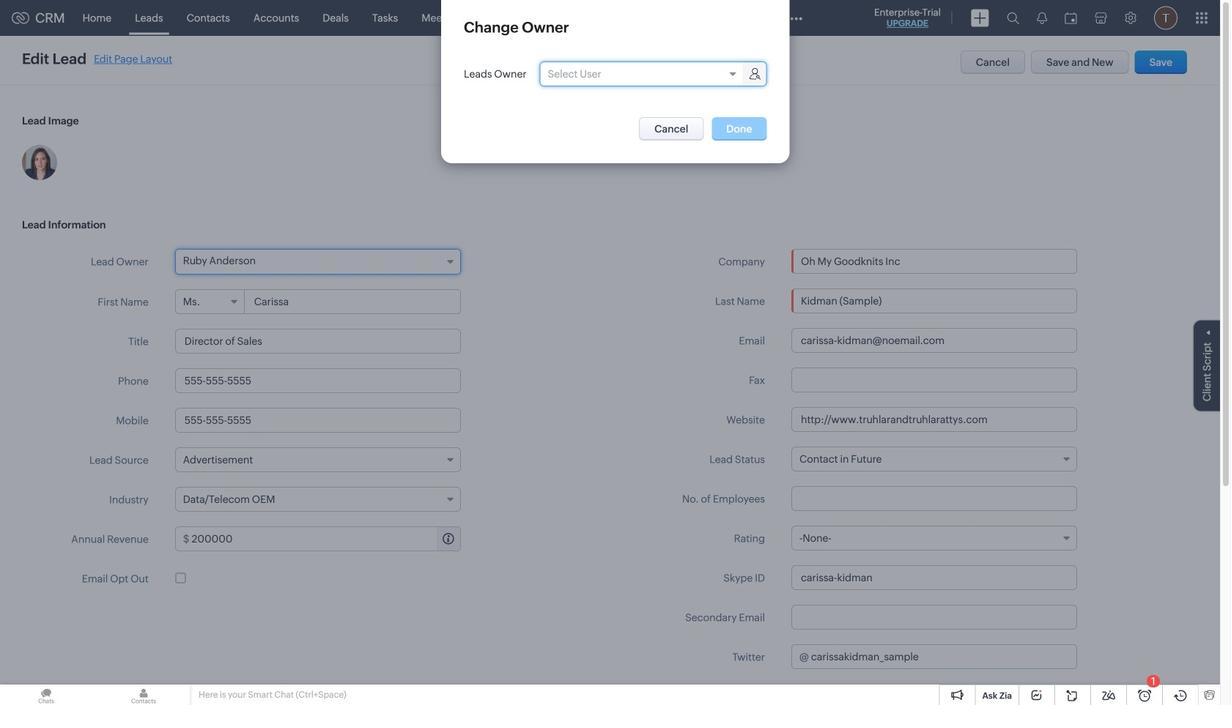 Task type: vqa. For each thing, say whether or not it's contained in the screenshot.
text box
yes



Task type: locate. For each thing, give the bounding box(es) containing it.
None text field
[[792, 368, 1077, 393], [175, 408, 461, 433], [192, 528, 460, 551], [792, 605, 1077, 630], [811, 646, 1077, 669], [792, 368, 1077, 393], [175, 408, 461, 433], [192, 528, 460, 551], [792, 605, 1077, 630], [811, 646, 1077, 669]]

image image
[[22, 145, 57, 180]]

contacts image
[[97, 685, 190, 706]]

None field
[[541, 62, 766, 86]]

search element
[[998, 0, 1028, 36]]

create menu element
[[962, 0, 998, 36]]

signals element
[[1028, 0, 1056, 36]]

calendar image
[[1065, 12, 1077, 24]]

search image
[[1007, 12, 1019, 24]]

None text field
[[792, 289, 1077, 314], [245, 290, 460, 314], [792, 328, 1077, 353], [175, 329, 461, 354], [175, 369, 461, 394], [792, 407, 1077, 432], [792, 487, 1077, 512], [792, 566, 1077, 591], [792, 289, 1077, 314], [245, 290, 460, 314], [792, 328, 1077, 353], [175, 329, 461, 354], [175, 369, 461, 394], [792, 407, 1077, 432], [792, 487, 1077, 512], [792, 566, 1077, 591]]



Task type: describe. For each thing, give the bounding box(es) containing it.
create menu image
[[971, 9, 989, 27]]

chats image
[[0, 685, 92, 706]]

logo image
[[12, 12, 29, 24]]

signals image
[[1037, 12, 1047, 24]]

profile element
[[1146, 0, 1187, 36]]

profile image
[[1154, 6, 1178, 30]]



